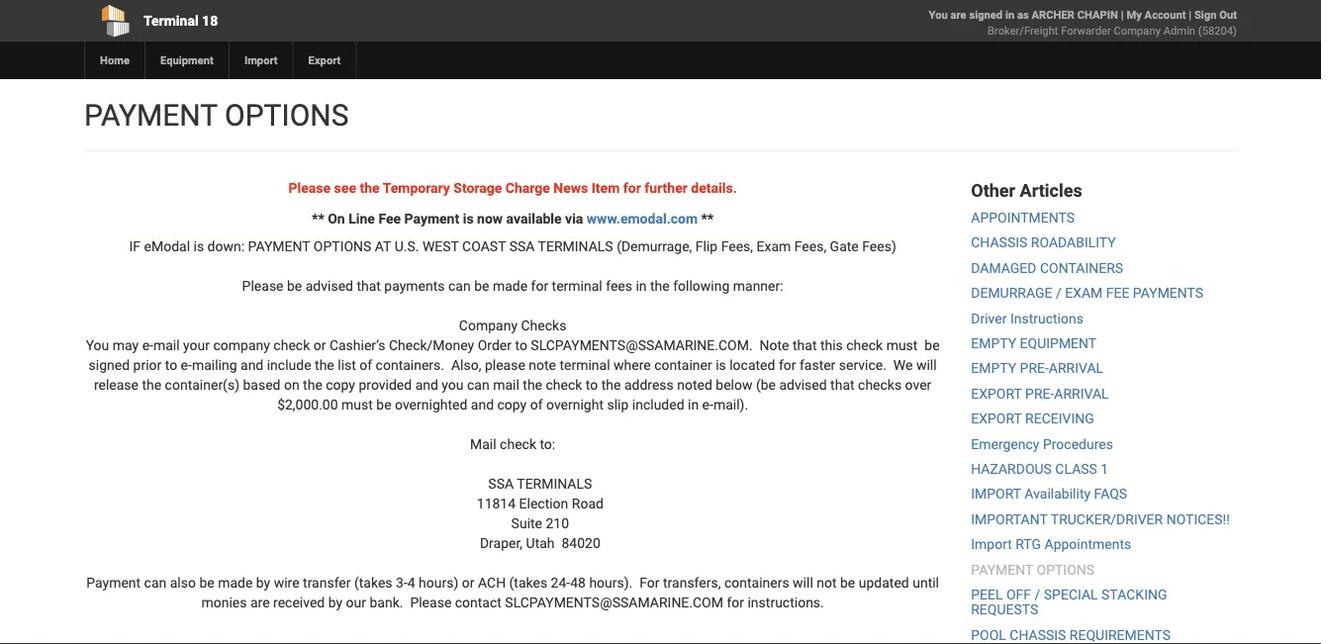 Task type: describe. For each thing, give the bounding box(es) containing it.
1 horizontal spatial payment
[[404, 211, 460, 227]]

overnighted
[[395, 397, 468, 413]]

2 export from the top
[[971, 411, 1022, 427]]

this
[[821, 337, 843, 354]]

0 vertical spatial arrival
[[1049, 361, 1104, 377]]

2 vertical spatial that
[[831, 377, 855, 393]]

overnight
[[546, 397, 604, 413]]

contact
[[455, 595, 502, 611]]

0 vertical spatial to
[[515, 337, 528, 354]]

are inside the "you are signed in as archer chapin | my account | sign out broker/freight forwarder company admin (58204)"
[[951, 8, 967, 21]]

is inside the company checks you may e-mail your company check or cashier's check/money order to slcpayments@ssamarine.com.  note that this check must  be signed prior to e-mailing and include the list of containers.  also, please note terminal where container is located for faster service.  we will release the container(s) based on the copy provided and you can mail the check to the address noted below (be advised that checks over $2,000.00 must be overnighted and copy of overnight slip included in e-mail).
[[716, 357, 726, 373]]

options inside 'other articles appointments chassis roadability damaged containers demurrage / exam fee payments driver instructions empty equipment empty pre-arrival export pre-arrival export receiving emergency procedures hazardous class 1 import availability faqs important trucker/driver notices!! import rtg appointments payment options peel off / special stacking requests pool chassis requirements'
[[1037, 562, 1095, 578]]

will inside the company checks you may e-mail your company check or cashier's check/money order to slcpayments@ssamarine.com.  note that this check must  be signed prior to e-mailing and include the list of containers.  also, please note terminal where container is located for faster service.  we will release the container(s) based on the copy provided and you can mail the check to the address noted below (be advised that checks over $2,000.00 must be overnighted and copy of overnight slip included in e-mail).
[[917, 357, 937, 373]]

0 vertical spatial mail
[[153, 337, 180, 354]]

chassis roadability link
[[971, 235, 1117, 251]]

include
[[267, 357, 311, 373]]

1 ** from the left
[[312, 211, 324, 227]]

sign out link
[[1195, 8, 1238, 21]]

utah
[[526, 535, 555, 552]]

prior
[[133, 357, 162, 373]]

0 vertical spatial terminal
[[552, 278, 603, 294]]

peel
[[971, 587, 1003, 603]]

check up include
[[274, 337, 310, 354]]

export receiving link
[[971, 411, 1095, 427]]

item
[[592, 180, 620, 197]]

0 vertical spatial that
[[357, 278, 381, 294]]

terminal
[[144, 12, 199, 29]]

equipment link
[[145, 42, 229, 79]]

terminal 18
[[144, 12, 218, 29]]

details.
[[691, 180, 737, 197]]

empty equipment link
[[971, 335, 1097, 352]]

draper,
[[480, 535, 523, 552]]

1 vertical spatial chassis
[[1010, 627, 1067, 644]]

be up include
[[287, 278, 302, 294]]

checks
[[858, 377, 902, 393]]

www.emodal.com link
[[587, 211, 698, 227]]

be right also on the bottom left
[[199, 575, 215, 591]]

0 vertical spatial ssa
[[510, 238, 535, 255]]

availability
[[1025, 486, 1091, 503]]

until
[[913, 575, 940, 591]]

gate
[[830, 238, 859, 255]]

import rtg appointments link
[[971, 537, 1132, 553]]

payment inside 'other articles appointments chassis roadability damaged containers demurrage / exam fee payments driver instructions empty equipment empty pre-arrival export pre-arrival export receiving emergency procedures hazardous class 1 import availability faqs important trucker/driver notices!! import rtg appointments payment options peel off / special stacking requests pool chassis requirements'
[[971, 562, 1034, 578]]

0 horizontal spatial to
[[165, 357, 177, 373]]

24-
[[551, 575, 570, 591]]

wire
[[274, 575, 300, 591]]

payments
[[384, 278, 445, 294]]

export
[[309, 54, 341, 67]]

we
[[894, 357, 913, 373]]

on
[[284, 377, 300, 393]]

pool chassis requirements link
[[971, 627, 1171, 644]]

will inside payment can also be made by wire transfer (takes 3-4 hours) or ach (takes 24-48 hours).  for transfers, containers will not be updated until monies are received by our bank.  please contact slcpayments@ssamarine.com for instructions.
[[793, 575, 814, 591]]

slcpayments@ssamarine.com
[[505, 595, 724, 611]]

check/money
[[389, 337, 474, 354]]

sign
[[1195, 8, 1217, 21]]

1 vertical spatial e-
[[181, 357, 192, 373]]

0 horizontal spatial /
[[1035, 587, 1041, 603]]

0 horizontal spatial e-
[[142, 337, 153, 354]]

demurrage
[[971, 285, 1053, 301]]

stacking
[[1102, 587, 1168, 603]]

0 vertical spatial copy
[[326, 377, 355, 393]]

18
[[202, 12, 218, 29]]

important trucker/driver notices!! link
[[971, 511, 1230, 528]]

(58204)
[[1199, 24, 1238, 37]]

0 vertical spatial payment
[[84, 98, 217, 133]]

flip
[[696, 238, 718, 255]]

included
[[632, 397, 685, 413]]

export pre-arrival link
[[971, 386, 1109, 402]]

the down note
[[523, 377, 543, 393]]

0 vertical spatial is
[[463, 211, 474, 227]]

line
[[349, 211, 375, 227]]

list
[[338, 357, 356, 373]]

please be advised that payments can be made for terminal fees in the following manner:
[[242, 278, 784, 294]]

0 vertical spatial options
[[225, 98, 349, 133]]

ssa inside ssa terminals 11814 election road suite 210 draper, utah  84020
[[488, 476, 514, 492]]

0 horizontal spatial import
[[244, 54, 278, 67]]

roadability
[[1031, 235, 1117, 251]]

1 export from the top
[[971, 386, 1022, 402]]

1 vertical spatial that
[[793, 337, 817, 354]]

hazardous class 1 link
[[971, 461, 1109, 477]]

2 fees, from the left
[[795, 238, 827, 255]]

1 vertical spatial copy
[[497, 397, 527, 413]]

fees
[[606, 278, 633, 294]]

for up checks at the left of the page
[[531, 278, 549, 294]]

appointments link
[[971, 210, 1075, 226]]

2 horizontal spatial and
[[471, 397, 494, 413]]

our
[[346, 595, 366, 611]]

the up $2,000.00
[[303, 377, 323, 393]]

company checks you may e-mail your company check or cashier's check/money order to slcpayments@ssamarine.com.  note that this check must  be signed prior to e-mailing and include the list of containers.  also, please note terminal where container is located for faster service.  we will release the container(s) based on the copy provided and you can mail the check to the address noted below (be advised that checks over $2,000.00 must be overnighted and copy of overnight slip included in e-mail).
[[86, 318, 940, 413]]

in inside the "you are signed in as archer chapin | my account | sign out broker/freight forwarder company admin (58204)"
[[1006, 8, 1015, 21]]

0 vertical spatial by
[[256, 575, 270, 591]]

be down coast on the top left of the page
[[474, 278, 489, 294]]

pool
[[971, 627, 1007, 644]]

210
[[546, 516, 569, 532]]

0 vertical spatial of
[[360, 357, 372, 373]]

important
[[971, 511, 1048, 528]]

0 horizontal spatial is
[[194, 238, 204, 255]]

faster
[[800, 357, 836, 373]]

import availability faqs link
[[971, 486, 1128, 503]]

also
[[170, 575, 196, 591]]

2 vertical spatial e-
[[703, 397, 714, 413]]

mailing
[[192, 357, 237, 373]]

ach
[[478, 575, 506, 591]]

signed inside the "you are signed in as archer chapin | my account | sign out broker/freight forwarder company admin (58204)"
[[970, 8, 1003, 21]]

please inside payment can also be made by wire transfer (takes 3-4 hours) or ach (takes 24-48 hours).  for transfers, containers will not be updated until monies are received by our bank.  please contact slcpayments@ssamarine.com for instructions.
[[410, 595, 452, 611]]

other articles appointments chassis roadability damaged containers demurrage / exam fee payments driver instructions empty equipment empty pre-arrival export pre-arrival export receiving emergency procedures hazardous class 1 import availability faqs important trucker/driver notices!! import rtg appointments payment options peel off / special stacking requests pool chassis requirements
[[971, 180, 1230, 644]]

trucker/driver
[[1051, 511, 1163, 528]]

home link
[[84, 42, 145, 79]]

2 empty from the top
[[971, 361, 1017, 377]]

0 vertical spatial can
[[448, 278, 471, 294]]

or inside payment can also be made by wire transfer (takes 3-4 hours) or ach (takes 24-48 hours).  for transfers, containers will not be updated until monies are received by our bank.  please contact slcpayments@ssamarine.com for instructions.
[[462, 575, 475, 591]]

import
[[971, 486, 1022, 503]]

0 vertical spatial terminals
[[538, 238, 613, 255]]

in inside the company checks you may e-mail your company check or cashier's check/money order to slcpayments@ssamarine.com.  note that this check must  be signed prior to e-mailing and include the list of containers.  also, please note terminal where container is located for faster service.  we will release the container(s) based on the copy provided and you can mail the check to the address noted below (be advised that checks over $2,000.00 must be overnighted and copy of overnight slip included in e-mail).
[[688, 397, 699, 413]]

check up overnight at left bottom
[[546, 377, 583, 393]]

(be
[[756, 377, 776, 393]]

1 vertical spatial arrival
[[1055, 386, 1109, 402]]

following
[[673, 278, 730, 294]]

if emodal is down: payment options at u.s. west coast ssa terminals (demurrage, flip fees, exam fees, gate fees)
[[129, 238, 897, 255]]

check left to:
[[500, 436, 537, 453]]

11814
[[477, 496, 516, 512]]

empty pre-arrival link
[[971, 361, 1104, 377]]

1 horizontal spatial by
[[328, 595, 343, 611]]

rtg
[[1016, 537, 1042, 553]]

home
[[100, 54, 130, 67]]

be down 'provided'
[[377, 397, 392, 413]]

faqs
[[1095, 486, 1128, 503]]

the down (demurrage,
[[650, 278, 670, 294]]

now
[[477, 211, 503, 227]]



Task type: vqa. For each thing, say whether or not it's contained in the screenshot.
the left select
no



Task type: locate. For each thing, give the bounding box(es) containing it.
is left the now at top
[[463, 211, 474, 227]]

in right fees
[[636, 278, 647, 294]]

are right monies
[[250, 595, 270, 611]]

2 horizontal spatial payment
[[971, 562, 1034, 578]]

1 vertical spatial can
[[467, 377, 490, 393]]

1 vertical spatial made
[[218, 575, 253, 591]]

company inside the company checks you may e-mail your company check or cashier's check/money order to slcpayments@ssamarine.com.  note that this check must  be signed prior to e-mailing and include the list of containers.  also, please note terminal where container is located for faster service.  we will release the container(s) based on the copy provided and you can mail the check to the address noted below (be advised that checks over $2,000.00 must be overnighted and copy of overnight slip included in e-mail).
[[459, 318, 518, 334]]

1 vertical spatial and
[[415, 377, 438, 393]]

payment
[[404, 211, 460, 227], [86, 575, 141, 591]]

payment
[[84, 98, 217, 133], [248, 238, 310, 255], [971, 562, 1034, 578]]

1 vertical spatial payment
[[248, 238, 310, 255]]

arrival down the equipment
[[1049, 361, 1104, 377]]

terminals up election in the bottom of the page
[[517, 476, 592, 492]]

broker/freight
[[988, 24, 1059, 37]]

1 vertical spatial signed
[[89, 357, 130, 373]]

be right not
[[841, 575, 856, 591]]

import inside 'other articles appointments chassis roadability damaged containers demurrage / exam fee payments driver instructions empty equipment empty pre-arrival export pre-arrival export receiving emergency procedures hazardous class 1 import availability faqs important trucker/driver notices!! import rtg appointments payment options peel off / special stacking requests pool chassis requirements'
[[971, 537, 1013, 553]]

2 horizontal spatial that
[[831, 377, 855, 393]]

received
[[273, 595, 325, 611]]

1 vertical spatial by
[[328, 595, 343, 611]]

$2,000.00
[[277, 397, 338, 413]]

please left see
[[289, 180, 331, 197]]

1 vertical spatial mail
[[493, 377, 520, 393]]

1 vertical spatial are
[[250, 595, 270, 611]]

1 vertical spatial please
[[242, 278, 284, 294]]

to up the please
[[515, 337, 528, 354]]

0 vertical spatial empty
[[971, 335, 1017, 352]]

0 horizontal spatial made
[[218, 575, 253, 591]]

is left the down:
[[194, 238, 204, 255]]

is
[[463, 211, 474, 227], [194, 238, 204, 255], [716, 357, 726, 373]]

signed left as
[[970, 8, 1003, 21]]

can
[[448, 278, 471, 294], [467, 377, 490, 393], [144, 575, 167, 591]]

provided
[[359, 377, 412, 393]]

payment right the down:
[[248, 238, 310, 255]]

in left as
[[1006, 8, 1015, 21]]

0 vertical spatial will
[[917, 357, 937, 373]]

2 | from the left
[[1189, 8, 1192, 21]]

1 vertical spatial or
[[462, 575, 475, 591]]

mail
[[470, 436, 497, 453]]

terminal up overnight at left bottom
[[560, 357, 610, 373]]

can down also,
[[467, 377, 490, 393]]

mail down the please
[[493, 377, 520, 393]]

0 vertical spatial e-
[[142, 337, 153, 354]]

company down my
[[1114, 24, 1161, 37]]

1 vertical spatial options
[[314, 238, 372, 255]]

can left also on the bottom left
[[144, 575, 167, 591]]

0 horizontal spatial are
[[250, 595, 270, 611]]

are left as
[[951, 8, 967, 21]]

1 vertical spatial terminals
[[517, 476, 592, 492]]

also,
[[451, 357, 482, 373]]

on
[[328, 211, 345, 227]]

in down "noted" at the right bottom of the page
[[688, 397, 699, 413]]

1 horizontal spatial or
[[462, 575, 475, 591]]

are inside payment can also be made by wire transfer (takes 3-4 hours) or ach (takes 24-48 hours).  for transfers, containers will not be updated until monies are received by our bank.  please contact slcpayments@ssamarine.com for instructions.
[[250, 595, 270, 611]]

1 horizontal spatial copy
[[497, 397, 527, 413]]

1 horizontal spatial will
[[917, 357, 937, 373]]

signed
[[970, 8, 1003, 21], [89, 357, 130, 373]]

the down prior
[[142, 377, 162, 393]]

1 (takes from the left
[[354, 575, 393, 591]]

options down on
[[314, 238, 372, 255]]

payment options
[[84, 98, 349, 133]]

instructions
[[1011, 310, 1084, 327]]

1 empty from the top
[[971, 335, 1017, 352]]

1 fees, from the left
[[721, 238, 753, 255]]

for down containers
[[727, 595, 745, 611]]

located
[[730, 357, 776, 373]]

(takes up our at the bottom
[[354, 575, 393, 591]]

1 vertical spatial payment
[[86, 575, 141, 591]]

or up contact
[[462, 575, 475, 591]]

2 vertical spatial please
[[410, 595, 452, 611]]

further
[[645, 180, 688, 197]]

emergency procedures link
[[971, 436, 1114, 452]]

must
[[342, 397, 373, 413]]

noted
[[677, 377, 713, 393]]

you left may
[[86, 337, 109, 354]]

containers
[[725, 575, 790, 591]]

0 vertical spatial advised
[[306, 278, 353, 294]]

to up overnight at left bottom
[[586, 377, 598, 393]]

e- down "noted" at the right bottom of the page
[[703, 397, 714, 413]]

equipment
[[160, 54, 214, 67]]

please see the temporary storage charge news item for further details.
[[289, 180, 737, 197]]

0 vertical spatial pre-
[[1020, 361, 1049, 377]]

can inside the company checks you may e-mail your company check or cashier's check/money order to slcpayments@ssamarine.com.  note that this check must  be signed prior to e-mailing and include the list of containers.  also, please note terminal where container is located for faster service.  we will release the container(s) based on the copy provided and you can mail the check to the address noted below (be advised that checks over $2,000.00 must be overnighted and copy of overnight slip included in e-mail).
[[467, 377, 490, 393]]

payment left also on the bottom left
[[86, 575, 141, 591]]

available
[[506, 211, 562, 227]]

1 horizontal spatial import
[[971, 537, 1013, 553]]

| left my
[[1121, 8, 1124, 21]]

order
[[478, 337, 512, 354]]

damaged
[[971, 260, 1037, 276]]

made up monies
[[218, 575, 253, 591]]

you left as
[[929, 8, 948, 21]]

0 horizontal spatial payment
[[84, 98, 217, 133]]

1 vertical spatial you
[[86, 337, 109, 354]]

1 horizontal spatial company
[[1114, 24, 1161, 37]]

/ right off
[[1035, 587, 1041, 603]]

you inside the company checks you may e-mail your company check or cashier's check/money order to slcpayments@ssamarine.com.  note that this check must  be signed prior to e-mailing and include the list of containers.  also, please note terminal where container is located for faster service.  we will release the container(s) based on the copy provided and you can mail the check to the address noted below (be advised that checks over $2,000.00 must be overnighted and copy of overnight slip included in e-mail).
[[86, 337, 109, 354]]

payment inside payment can also be made by wire transfer (takes 3-4 hours) or ach (takes 24-48 hours).  for transfers, containers will not be updated until monies are received by our bank.  please contact slcpayments@ssamarine.com for instructions.
[[86, 575, 141, 591]]

payment up west
[[404, 211, 460, 227]]

4
[[408, 575, 415, 591]]

emodal
[[144, 238, 190, 255]]

0 vertical spatial payment
[[404, 211, 460, 227]]

articles
[[1020, 180, 1083, 201]]

2 vertical spatial in
[[688, 397, 699, 413]]

made down if emodal is down: payment options at u.s. west coast ssa terminals (demurrage, flip fees, exam fees, gate fees)
[[493, 278, 528, 294]]

2 vertical spatial to
[[586, 377, 598, 393]]

1 vertical spatial is
[[194, 238, 204, 255]]

container
[[655, 357, 713, 373]]

2 vertical spatial options
[[1037, 562, 1095, 578]]

hours)
[[419, 575, 459, 591]]

advised down faster
[[780, 377, 827, 393]]

fees, left gate
[[795, 238, 827, 255]]

that down faster
[[831, 377, 855, 393]]

0 horizontal spatial and
[[241, 357, 264, 373]]

transfer
[[303, 575, 351, 591]]

demurrage / exam fee payments link
[[971, 285, 1204, 301]]

address
[[625, 377, 674, 393]]

mail).
[[714, 397, 749, 413]]

mail up prior
[[153, 337, 180, 354]]

options up special
[[1037, 562, 1095, 578]]

and up overnighted
[[415, 377, 438, 393]]

0 horizontal spatial **
[[312, 211, 324, 227]]

be up over
[[925, 337, 940, 354]]

checks
[[521, 318, 567, 334]]

company
[[1114, 24, 1161, 37], [459, 318, 518, 334]]

you inside the "you are signed in as archer chapin | my account | sign out broker/freight forwarder company admin (58204)"
[[929, 8, 948, 21]]

2 horizontal spatial in
[[1006, 8, 1015, 21]]

if
[[129, 238, 141, 255]]

1 horizontal spatial and
[[415, 377, 438, 393]]

0 horizontal spatial in
[[636, 278, 647, 294]]

1 vertical spatial company
[[459, 318, 518, 334]]

1 | from the left
[[1121, 8, 1124, 21]]

copy down list
[[326, 377, 355, 393]]

0 vertical spatial import
[[244, 54, 278, 67]]

archer
[[1032, 8, 1075, 21]]

for down note
[[779, 357, 796, 373]]

1 horizontal spatial are
[[951, 8, 967, 21]]

/
[[1056, 285, 1062, 301], [1035, 587, 1041, 603]]

or inside the company checks you may e-mail your company check or cashier's check/money order to slcpayments@ssamarine.com.  note that this check must  be signed prior to e-mailing and include the list of containers.  also, please note terminal where container is located for faster service.  we will release the container(s) based on the copy provided and you can mail the check to the address noted below (be advised that checks over $2,000.00 must be overnighted and copy of overnight slip included in e-mail).
[[314, 337, 326, 354]]

over
[[906, 377, 932, 393]]

terminal left fees
[[552, 278, 603, 294]]

will left not
[[793, 575, 814, 591]]

down:
[[207, 238, 245, 255]]

1 horizontal spatial made
[[493, 278, 528, 294]]

of left overnight at left bottom
[[530, 397, 543, 413]]

where
[[614, 357, 651, 373]]

1 vertical spatial terminal
[[560, 357, 610, 373]]

1 horizontal spatial to
[[515, 337, 528, 354]]

that down the at
[[357, 278, 381, 294]]

special
[[1044, 587, 1099, 603]]

export link
[[293, 42, 356, 79]]

driver instructions link
[[971, 310, 1084, 327]]

account
[[1145, 8, 1187, 21]]

1 horizontal spatial /
[[1056, 285, 1062, 301]]

2 vertical spatial and
[[471, 397, 494, 413]]

2 (takes from the left
[[509, 575, 548, 591]]

terminals down via
[[538, 238, 613, 255]]

that up faster
[[793, 337, 817, 354]]

check right this
[[847, 337, 883, 354]]

0 horizontal spatial signed
[[89, 357, 130, 373]]

my
[[1127, 8, 1142, 21]]

options
[[225, 98, 349, 133], [314, 238, 372, 255], [1037, 562, 1095, 578]]

signed inside the company checks you may e-mail your company check or cashier's check/money order to slcpayments@ssamarine.com.  note that this check must  be signed prior to e-mailing and include the list of containers.  also, please note terminal where container is located for faster service.  we will release the container(s) based on the copy provided and you can mail the check to the address noted below (be advised that checks over $2,000.00 must be overnighted and copy of overnight slip included in e-mail).
[[89, 357, 130, 373]]

the up slip
[[602, 377, 621, 393]]

terminals inside ssa terminals 11814 election road suite 210 draper, utah  84020
[[517, 476, 592, 492]]

2 ** from the left
[[701, 211, 714, 227]]

1 vertical spatial export
[[971, 411, 1022, 427]]

0 vertical spatial in
[[1006, 8, 1015, 21]]

payment down equipment link
[[84, 98, 217, 133]]

1 horizontal spatial in
[[688, 397, 699, 413]]

1 horizontal spatial payment
[[248, 238, 310, 255]]

can down west
[[448, 278, 471, 294]]

0 horizontal spatial advised
[[306, 278, 353, 294]]

1
[[1101, 461, 1109, 477]]

coast
[[462, 238, 506, 255]]

notices!!
[[1167, 511, 1230, 528]]

1 horizontal spatial e-
[[181, 357, 192, 373]]

news
[[554, 180, 588, 197]]

0 horizontal spatial mail
[[153, 337, 180, 354]]

below
[[716, 377, 753, 393]]

1 horizontal spatial is
[[463, 211, 474, 227]]

fees,
[[721, 238, 753, 255], [795, 238, 827, 255]]

1 vertical spatial empty
[[971, 361, 1017, 377]]

0 horizontal spatial will
[[793, 575, 814, 591]]

0 horizontal spatial |
[[1121, 8, 1124, 21]]

1 vertical spatial pre-
[[1026, 386, 1055, 402]]

ssa down ** on line fee payment is now available via www.emodal.com **
[[510, 238, 535, 255]]

the left list
[[315, 357, 334, 373]]

0 vertical spatial chassis
[[971, 235, 1028, 251]]

via
[[565, 211, 583, 227]]

for inside payment can also be made by wire transfer (takes 3-4 hours) or ach (takes 24-48 hours).  for transfers, containers will not be updated until monies are received by our bank.  please contact slcpayments@ssamarine.com for instructions.
[[727, 595, 745, 611]]

west
[[423, 238, 459, 255]]

0 vertical spatial company
[[1114, 24, 1161, 37]]

terminal inside the company checks you may e-mail your company check or cashier's check/money order to slcpayments@ssamarine.com.  note that this check must  be signed prior to e-mailing and include the list of containers.  also, please note terminal where container is located for faster service.  we will release the container(s) based on the copy provided and you can mail the check to the address noted below (be advised that checks over $2,000.00 must be overnighted and copy of overnight slip included in e-mail).
[[560, 357, 610, 373]]

other
[[971, 180, 1016, 201]]

please down hours)
[[410, 595, 452, 611]]

chapin
[[1078, 8, 1119, 21]]

export up export receiving link
[[971, 386, 1022, 402]]

class
[[1056, 461, 1098, 477]]

advised up cashier's
[[306, 278, 353, 294]]

container(s)
[[165, 377, 240, 393]]

or left cashier's
[[314, 337, 326, 354]]

empty down empty equipment link
[[971, 361, 1017, 377]]

1 vertical spatial advised
[[780, 377, 827, 393]]

cashier's
[[330, 337, 386, 354]]

copy
[[326, 377, 355, 393], [497, 397, 527, 413]]

| left sign
[[1189, 8, 1192, 21]]

made inside payment can also be made by wire transfer (takes 3-4 hours) or ach (takes 24-48 hours).  for transfers, containers will not be updated until monies are received by our bank.  please contact slcpayments@ssamarine.com for instructions.
[[218, 575, 253, 591]]

pre- down empty equipment link
[[1020, 361, 1049, 377]]

the right see
[[360, 180, 380, 197]]

release
[[94, 377, 139, 393]]

to right prior
[[165, 357, 177, 373]]

copy up mail check to:
[[497, 397, 527, 413]]

ssa up 11814
[[488, 476, 514, 492]]

to:
[[540, 436, 556, 453]]

is up below
[[716, 357, 726, 373]]

2 horizontal spatial please
[[410, 595, 452, 611]]

exam
[[757, 238, 791, 255]]

will up over
[[917, 357, 937, 373]]

of right list
[[360, 357, 372, 373]]

damaged containers link
[[971, 260, 1124, 276]]

by left our at the bottom
[[328, 595, 343, 611]]

please down the down:
[[242, 278, 284, 294]]

0 vertical spatial and
[[241, 357, 264, 373]]

e- up prior
[[142, 337, 153, 354]]

e- down your
[[181, 357, 192, 373]]

/ left exam
[[1056, 285, 1062, 301]]

0 vertical spatial you
[[929, 8, 948, 21]]

terminals
[[538, 238, 613, 255], [517, 476, 592, 492]]

pre- down empty pre-arrival link
[[1026, 386, 1055, 402]]

(takes left 24- on the left bottom of page
[[509, 575, 548, 591]]

can inside payment can also be made by wire transfer (takes 3-4 hours) or ach (takes 24-48 hours).  for transfers, containers will not be updated until monies are received by our bank.  please contact slcpayments@ssamarine.com for instructions.
[[144, 575, 167, 591]]

1 vertical spatial in
[[636, 278, 647, 294]]

admin
[[1164, 24, 1196, 37]]

1 vertical spatial /
[[1035, 587, 1041, 603]]

for inside the company checks you may e-mail your company check or cashier's check/money order to slcpayments@ssamarine.com.  note that this check must  be signed prior to e-mailing and include the list of containers.  also, please note terminal where container is located for faster service.  we will release the container(s) based on the copy provided and you can mail the check to the address noted below (be advised that checks over $2,000.00 must be overnighted and copy of overnight slip included in e-mail).
[[779, 357, 796, 373]]

requirements
[[1070, 627, 1171, 644]]

1 horizontal spatial fees,
[[795, 238, 827, 255]]

you
[[442, 377, 464, 393]]

0 vertical spatial made
[[493, 278, 528, 294]]

advised inside the company checks you may e-mail your company check or cashier's check/money order to slcpayments@ssamarine.com.  note that this check must  be signed prior to e-mailing and include the list of containers.  also, please note terminal where container is located for faster service.  we will release the container(s) based on the copy provided and you can mail the check to the address noted below (be advised that checks over $2,000.00 must be overnighted and copy of overnight slip included in e-mail).
[[780, 377, 827, 393]]

containers
[[1040, 260, 1124, 276]]

and up based
[[241, 357, 264, 373]]

1 horizontal spatial mail
[[493, 377, 520, 393]]

of
[[360, 357, 372, 373], [530, 397, 543, 413]]

options down import link
[[225, 98, 349, 133]]

0 horizontal spatial that
[[357, 278, 381, 294]]

you
[[929, 8, 948, 21], [86, 337, 109, 354]]

fees, right flip
[[721, 238, 753, 255]]

and up "mail"
[[471, 397, 494, 413]]

please
[[485, 357, 526, 373]]

import left "export" link
[[244, 54, 278, 67]]

import down important in the bottom of the page
[[971, 537, 1013, 553]]

company inside the "you are signed in as archer chapin | my account | sign out broker/freight forwarder company admin (58204)"
[[1114, 24, 1161, 37]]

payment up peel
[[971, 562, 1034, 578]]

please for please see the temporary storage charge news item for further details.
[[289, 180, 331, 197]]

1 horizontal spatial of
[[530, 397, 543, 413]]

** left on
[[312, 211, 324, 227]]

** up flip
[[701, 211, 714, 227]]

1 horizontal spatial (takes
[[509, 575, 548, 591]]

suite
[[511, 516, 543, 532]]

emergency
[[971, 436, 1040, 452]]

0 vertical spatial /
[[1056, 285, 1062, 301]]

company
[[213, 337, 270, 354]]

signed up release
[[89, 357, 130, 373]]

arrival up "receiving"
[[1055, 386, 1109, 402]]

charge
[[506, 180, 550, 197]]

by left wire
[[256, 575, 270, 591]]

0 horizontal spatial (takes
[[354, 575, 393, 591]]

for right item
[[623, 180, 641, 197]]

2 horizontal spatial e-
[[703, 397, 714, 413]]

please for please be advised that payments can be made for terminal fees in the following manner:
[[242, 278, 284, 294]]

fees)
[[863, 238, 897, 255]]



